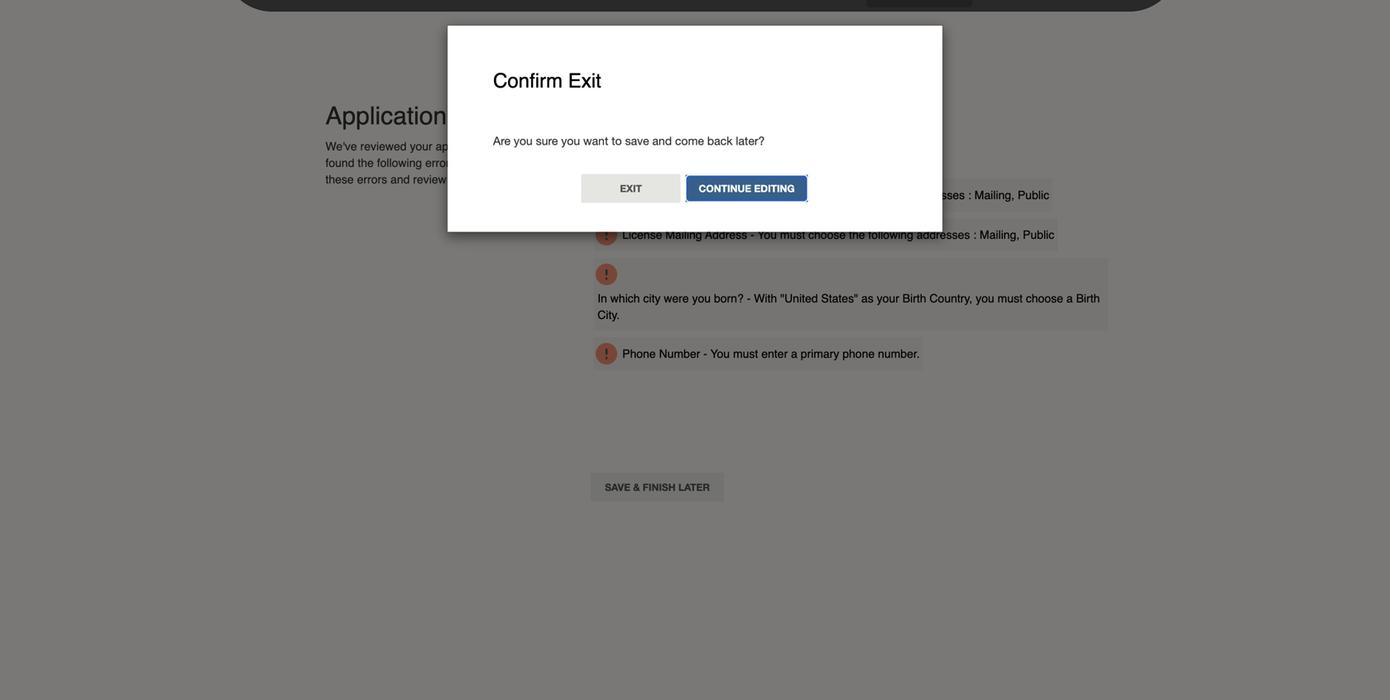 Task type: describe. For each thing, give the bounding box(es) containing it.
all
[[786, 124, 798, 137]]

public for license public address - you must choose the following addresses : mailing, public
[[1018, 189, 1049, 202]]

you right the sure
[[561, 134, 580, 148]]

attestations.
[[870, 124, 933, 137]]

1 horizontal spatial please
[[697, 124, 732, 137]]

review
[[454, 102, 535, 130]]

0 horizontal spatial and
[[391, 173, 410, 186]]

the for reviewed
[[358, 156, 374, 170]]

your inside in which city were you born? - with "united states" as your birth country, you must choose a birth city.
[[877, 292, 899, 305]]

country,
[[930, 292, 973, 305]]

we've reviewed your application and have found the following errors. please correct these errors and review your application again.
[[325, 140, 566, 186]]

mailing, for license mailing address - you must choose the following addresses : mailing, public
[[980, 228, 1020, 242]]

choose for mailing
[[809, 228, 846, 242]]

0 horizontal spatial a
[[791, 348, 798, 361]]

in which city were you born? - with "united states" as your birth country, you must choose a birth city.
[[598, 292, 1100, 322]]

- right number
[[704, 348, 707, 361]]

review
[[413, 173, 447, 186]]

you for mailing
[[758, 228, 777, 242]]

found
[[325, 156, 354, 170]]

public for license mailing address - you must choose the following addresses : mailing, public
[[1023, 228, 1055, 242]]

phone
[[622, 348, 656, 361]]

following for we've reviewed your application and have found the following errors. please correct these errors and review your application again.
[[377, 156, 422, 170]]

mailing, for license public address - you must choose the following addresses : mailing, public
[[975, 189, 1015, 202]]

errors
[[357, 173, 387, 186]]

city
[[643, 292, 661, 305]]

0 vertical spatial exit
[[568, 70, 601, 92]]

save
[[625, 134, 649, 148]]

have
[[517, 140, 542, 153]]

with
[[754, 292, 777, 305]]

phone number - you must enter a primary phone number. link
[[622, 348, 920, 361]]

attachments/
[[801, 124, 867, 137]]

as
[[861, 292, 874, 305]]

2 horizontal spatial and
[[652, 134, 672, 148]]

in
[[598, 292, 607, 305]]

come
[[675, 134, 704, 148]]

continue editing button
[[685, 174, 809, 203]]

confirm exit
[[493, 70, 601, 92]]

you right are
[[514, 134, 533, 148]]

0 horizontal spatial your
[[410, 140, 432, 153]]

choose for public
[[803, 189, 841, 202]]

- down continue editing button
[[751, 228, 754, 242]]

must inside in which city were you born? - with "united states" as your birth country, you must choose a birth city.
[[998, 292, 1023, 305]]

address for mailing
[[705, 228, 747, 242]]

errors.
[[425, 156, 459, 170]]

license for license public address - you must choose the following addresses : mailing, public
[[622, 189, 662, 202]]

want
[[583, 134, 608, 148]]

attachments - please complete all attachments/ attestations. link
[[622, 124, 933, 137]]

the for mailing
[[849, 228, 865, 242]]

we've
[[325, 140, 357, 153]]

you for public
[[752, 189, 772, 202]]

were
[[664, 292, 689, 305]]



Task type: locate. For each thing, give the bounding box(es) containing it.
are you sure you want to save and come back later?
[[493, 134, 765, 148]]

license for license mailing address - you must choose the following addresses : mailing, public
[[622, 228, 662, 242]]

0 vertical spatial your
[[410, 140, 432, 153]]

complete
[[736, 124, 783, 137]]

following up as
[[868, 228, 913, 242]]

0 horizontal spatial please
[[462, 156, 497, 170]]

addresses
[[912, 189, 965, 202], [917, 228, 970, 242]]

please
[[697, 124, 732, 137], [462, 156, 497, 170]]

address left editing
[[700, 189, 742, 202]]

- left editing
[[745, 189, 749, 202]]

following up license mailing address - you must choose the following addresses : mailing, public
[[863, 189, 908, 202]]

1 vertical spatial exit
[[620, 183, 642, 194]]

: for license public address - you must choose the following addresses : mailing, public
[[968, 189, 971, 202]]

addresses for license mailing address - you must choose the following addresses : mailing, public
[[917, 228, 970, 242]]

are
[[493, 134, 511, 148]]

continue editing
[[699, 183, 795, 194]]

0 vertical spatial application
[[436, 140, 491, 153]]

1 horizontal spatial exit
[[620, 183, 642, 194]]

you
[[752, 189, 772, 202], [758, 228, 777, 242], [710, 348, 730, 361]]

2 birth from the left
[[1076, 292, 1100, 305]]

-
[[690, 124, 694, 137], [745, 189, 749, 202], [751, 228, 754, 242], [747, 292, 751, 305], [704, 348, 707, 361]]

and right errors at the left top
[[391, 173, 410, 186]]

0 vertical spatial the
[[358, 156, 374, 170]]

1 horizontal spatial your
[[450, 173, 472, 186]]

exit button
[[581, 174, 681, 203]]

1 horizontal spatial a
[[1067, 292, 1073, 305]]

2 horizontal spatial your
[[877, 292, 899, 305]]

attachments
[[622, 124, 687, 137]]

attachments:
[[591, 88, 659, 101]]

please left 'later?'
[[697, 124, 732, 137]]

reviewed
[[360, 140, 407, 153]]

exit down are you sure you want to save and come back later? on the top of page
[[620, 183, 642, 194]]

you right were
[[692, 292, 711, 305]]

1 vertical spatial choose
[[809, 228, 846, 242]]

addresses up the country,
[[917, 228, 970, 242]]

following for license public address - you must choose the following addresses : mailing, public
[[863, 189, 908, 202]]

addresses down attestations.
[[912, 189, 965, 202]]

phone number - you must enter a primary phone number.
[[622, 348, 920, 361]]

0 vertical spatial addresses
[[912, 189, 965, 202]]

1 vertical spatial following
[[863, 189, 908, 202]]

license left mailing
[[622, 228, 662, 242]]

1 vertical spatial mailing,
[[980, 228, 1020, 242]]

application
[[325, 102, 447, 130]]

- inside in which city were you born? - with "united states" as your birth country, you must choose a birth city.
[[747, 292, 751, 305]]

your up errors.
[[410, 140, 432, 153]]

number.
[[878, 348, 920, 361]]

editing
[[754, 183, 795, 194]]

the down the license public address - you must choose the following addresses : mailing, public link
[[849, 228, 865, 242]]

following down reviewed
[[377, 156, 422, 170]]

2 vertical spatial following
[[868, 228, 913, 242]]

please down are
[[462, 156, 497, 170]]

your down errors.
[[450, 173, 472, 186]]

1 vertical spatial your
[[450, 173, 472, 186]]

0 vertical spatial license
[[622, 189, 662, 202]]

the inside we've reviewed your application and have found the following errors. please correct these errors and review your application again.
[[358, 156, 374, 170]]

mailing
[[666, 228, 702, 242]]

0 vertical spatial address
[[700, 189, 742, 202]]

the up license mailing address - you must choose the following addresses : mailing, public
[[844, 189, 860, 202]]

address
[[700, 189, 742, 202], [705, 228, 747, 242]]

exit right "confirm"
[[568, 70, 601, 92]]

1 horizontal spatial :
[[973, 228, 977, 242]]

0 horizontal spatial :
[[968, 189, 971, 202]]

phone
[[843, 348, 875, 361]]

- left the with
[[747, 292, 751, 305]]

your
[[410, 140, 432, 153], [450, 173, 472, 186], [877, 292, 899, 305]]

confirm
[[493, 70, 563, 92]]

to
[[612, 134, 622, 148]]

address for public
[[700, 189, 742, 202]]

these
[[325, 173, 354, 186]]

0 vertical spatial following
[[377, 156, 422, 170]]

1 license from the top
[[622, 189, 662, 202]]

0 vertical spatial please
[[697, 124, 732, 137]]

and
[[652, 134, 672, 148], [494, 140, 514, 153], [391, 173, 410, 186]]

sure
[[536, 134, 558, 148]]

you right number
[[710, 348, 730, 361]]

public
[[666, 189, 697, 202], [1018, 189, 1049, 202], [1023, 228, 1055, 242]]

1 horizontal spatial birth
[[1076, 292, 1100, 305]]

"united
[[780, 292, 818, 305]]

2 vertical spatial you
[[710, 348, 730, 361]]

the
[[358, 156, 374, 170], [844, 189, 860, 202], [849, 228, 865, 242]]

1 vertical spatial the
[[844, 189, 860, 202]]

enter
[[761, 348, 788, 361]]

continue
[[699, 183, 751, 194]]

states"
[[821, 292, 858, 305]]

1 vertical spatial you
[[758, 228, 777, 242]]

1 vertical spatial address
[[705, 228, 747, 242]]

primary
[[801, 348, 839, 361]]

0 vertical spatial choose
[[803, 189, 841, 202]]

you right the country,
[[976, 292, 994, 305]]

please inside we've reviewed your application and have found the following errors. please correct these errors and review your application again.
[[462, 156, 497, 170]]

2 vertical spatial the
[[849, 228, 865, 242]]

born?
[[714, 292, 744, 305]]

license public address - you must choose the following addresses : mailing, public
[[622, 189, 1049, 202]]

1 birth from the left
[[903, 292, 926, 305]]

and right save
[[652, 134, 672, 148]]

choose inside in which city were you born? - with "united states" as your birth country, you must choose a birth city.
[[1026, 292, 1063, 305]]

2 vertical spatial choose
[[1026, 292, 1063, 305]]

application review
[[325, 102, 535, 130]]

a inside in which city were you born? - with "united states" as your birth country, you must choose a birth city.
[[1067, 292, 1073, 305]]

addresses for license public address - you must choose the following addresses : mailing, public
[[912, 189, 965, 202]]

1 horizontal spatial and
[[494, 140, 514, 153]]

1 vertical spatial please
[[462, 156, 497, 170]]

correct
[[501, 156, 536, 170]]

exit
[[568, 70, 601, 92], [620, 183, 642, 194]]

city.
[[598, 309, 620, 322]]

again.
[[534, 173, 566, 186]]

birth
[[903, 292, 926, 305], [1076, 292, 1100, 305]]

license
[[622, 189, 662, 202], [622, 228, 662, 242]]

2 license from the top
[[622, 228, 662, 242]]

application
[[436, 140, 491, 153], [476, 173, 531, 186]]

1 vertical spatial a
[[791, 348, 798, 361]]

None button
[[591, 473, 724, 502]]

and up correct
[[494, 140, 514, 153]]

: for license mailing address - you must choose the following addresses : mailing, public
[[973, 228, 977, 242]]

0 vertical spatial a
[[1067, 292, 1073, 305]]

1 vertical spatial license
[[622, 228, 662, 242]]

mailing,
[[975, 189, 1015, 202], [980, 228, 1020, 242]]

license down save
[[622, 189, 662, 202]]

address right mailing
[[705, 228, 747, 242]]

- left back
[[690, 124, 694, 137]]

your right as
[[877, 292, 899, 305]]

0 horizontal spatial exit
[[568, 70, 601, 92]]

application down correct
[[476, 173, 531, 186]]

1 vertical spatial application
[[476, 173, 531, 186]]

number
[[659, 348, 700, 361]]

following for license mailing address - you must choose the following addresses : mailing, public
[[868, 228, 913, 242]]

following
[[377, 156, 422, 170], [863, 189, 908, 202], [868, 228, 913, 242]]

later?
[[736, 134, 765, 148]]

license mailing address - you must choose the following addresses : mailing, public link
[[622, 228, 1055, 242]]

a
[[1067, 292, 1073, 305], [791, 348, 798, 361]]

2 vertical spatial your
[[877, 292, 899, 305]]

0 vertical spatial mailing,
[[975, 189, 1015, 202]]

1 vertical spatial addresses
[[917, 228, 970, 242]]

you down editing
[[758, 228, 777, 242]]

you right continue in the top right of the page
[[752, 189, 772, 202]]

application up errors.
[[436, 140, 491, 153]]

in which city were you born? - with "united states" as your birth country, you must choose a birth city. link
[[598, 292, 1100, 322]]

license mailing address - you must choose the following addresses : mailing, public
[[622, 228, 1055, 242]]

following inside we've reviewed your application and have found the following errors. please correct these errors and review your application again.
[[377, 156, 422, 170]]

must
[[775, 189, 800, 202], [780, 228, 805, 242], [998, 292, 1023, 305], [733, 348, 758, 361]]

1 vertical spatial :
[[973, 228, 977, 242]]

attachments - please complete all attachments/ attestations.
[[622, 124, 933, 137]]

which
[[610, 292, 640, 305]]

0 vertical spatial you
[[752, 189, 772, 202]]

back
[[707, 134, 733, 148]]

:
[[968, 189, 971, 202], [973, 228, 977, 242]]

exit inside button
[[620, 183, 642, 194]]

license public address - you must choose the following addresses : mailing, public link
[[622, 189, 1049, 202]]

the up errors at the left top
[[358, 156, 374, 170]]

the for public
[[844, 189, 860, 202]]

0 vertical spatial :
[[968, 189, 971, 202]]

choose
[[803, 189, 841, 202], [809, 228, 846, 242], [1026, 292, 1063, 305]]

you
[[514, 134, 533, 148], [561, 134, 580, 148], [692, 292, 711, 305], [976, 292, 994, 305]]

0 horizontal spatial birth
[[903, 292, 926, 305]]



Task type: vqa. For each thing, say whether or not it's contained in the screenshot.
States"
yes



